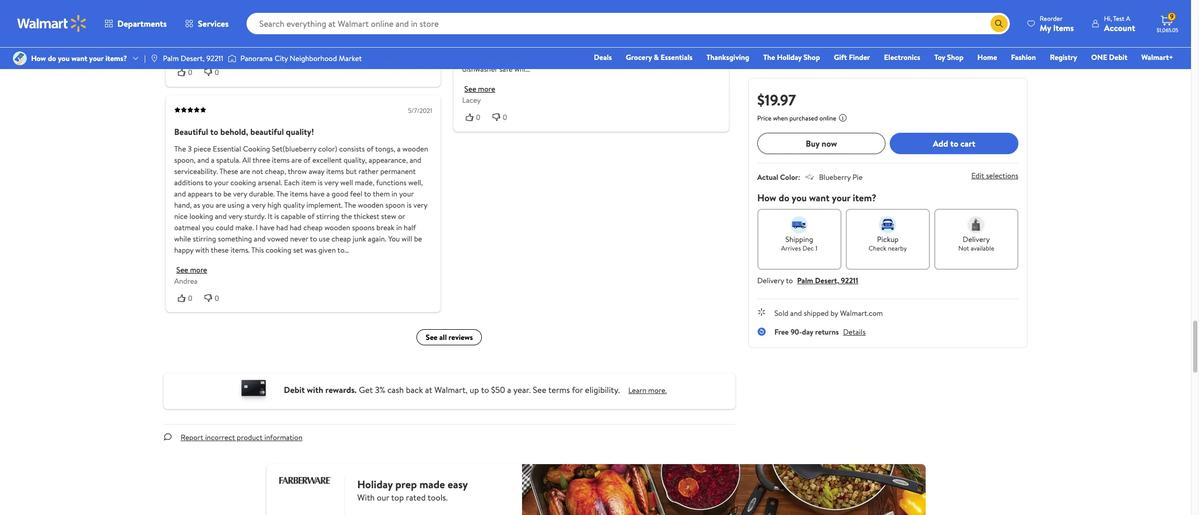 Task type: describe. For each thing, give the bounding box(es) containing it.
delivery for not
[[963, 234, 990, 245]]

learn more.
[[628, 385, 667, 396]]

$50
[[491, 384, 505, 396]]

a right $50
[[507, 384, 511, 396]]

quality
[[283, 200, 305, 210]]

year.
[[513, 384, 531, 396]]

2 had from the left
[[290, 222, 302, 233]]

appearance,
[[369, 155, 408, 165]]

buy
[[806, 138, 820, 149]]

&
[[654, 52, 659, 63]]

9
[[1170, 12, 1174, 21]]

1 horizontal spatial desert,
[[815, 276, 839, 286]]

nearby
[[888, 244, 907, 253]]

your left items?
[[89, 53, 104, 64]]

pickup
[[877, 234, 899, 245]]

0 vertical spatial cheap
[[303, 222, 323, 233]]

thanksgiving link
[[702, 51, 754, 63]]

0 vertical spatial desert,
[[181, 53, 205, 64]]

by
[[831, 308, 838, 319]]

deals link
[[589, 51, 617, 63]]

gift finder link
[[829, 51, 875, 63]]

2 vertical spatial are
[[216, 200, 226, 210]]

palm desert, 92211 button
[[797, 276, 858, 286]]

and up 'permanent'
[[410, 155, 421, 165]]

to left 'behold,'
[[210, 126, 218, 137]]

0 horizontal spatial see more button
[[176, 264, 207, 275]]

your down blueberry pie
[[832, 191, 850, 205]]

behold,
[[220, 126, 248, 137]]

 image for panorama
[[228, 53, 236, 64]]

2 vertical spatial is
[[274, 211, 279, 222]]

very down the well,
[[413, 200, 427, 210]]

make.
[[235, 222, 254, 233]]

2 horizontal spatial are
[[292, 155, 302, 165]]

2 vertical spatial wooden
[[324, 222, 350, 233]]

purchased
[[789, 114, 818, 123]]

happy
[[174, 245, 193, 255]]

and down piece
[[197, 155, 209, 165]]

my
[[1040, 22, 1051, 34]]

beautiful
[[174, 126, 208, 137]]

to right the feel
[[364, 188, 371, 199]]

registry link
[[1045, 51, 1082, 63]]

 image for palm
[[150, 54, 159, 63]]

essential
[[213, 143, 241, 154]]

90-
[[791, 327, 802, 338]]

add to cart button
[[890, 133, 1018, 154]]

the up the
[[344, 200, 356, 210]]

them
[[373, 188, 390, 199]]

neighborhood
[[290, 53, 337, 64]]

0 horizontal spatial more
[[190, 264, 207, 275]]

use
[[319, 233, 330, 244]]

item
[[301, 177, 316, 188]]

the 3 piece essential cooking set(blueberry color) consists of tongs, a wooden spoon, and a spatula. all three items are of excellent quality, appearance, and serviceability. these are not cheap, throw away items but rather permanent additions to your cooking arsenal. each item is very well made, functions well, and appears to be very durable. the items have a good feel to them in your hand, as you are using a  very high quality implement. the wooden spoon is very nice looking and very sturdy. it is capable of stirring the thickest stew or oatmeal you could make. i have had had cheap wooden spoons break in half while stirring something and vowed never to use cheap junk again. you will be happy with these items. this cooking set was given to...
[[174, 143, 428, 255]]

as
[[194, 200, 200, 210]]

hand,
[[174, 200, 192, 210]]

2 horizontal spatial wooden
[[402, 143, 428, 154]]

do for how do you want your item?
[[779, 191, 789, 205]]

pie
[[852, 172, 863, 183]]

add
[[933, 138, 948, 149]]

0 horizontal spatial cooking
[[230, 177, 256, 188]]

tongs,
[[375, 143, 395, 154]]

2 vertical spatial of
[[307, 211, 314, 222]]

1 vertical spatial in
[[396, 222, 402, 233]]

report incorrect product information button
[[172, 425, 311, 451]]

0 vertical spatial be
[[223, 188, 231, 199]]

hi, test a account
[[1104, 14, 1135, 34]]

want for item?
[[809, 191, 830, 205]]

cheap,
[[265, 166, 286, 176]]

check
[[869, 244, 886, 253]]

given
[[318, 245, 336, 255]]

home
[[977, 52, 997, 63]]

this
[[251, 245, 264, 255]]

1 horizontal spatial more
[[478, 84, 495, 94]]

2 shop from the left
[[947, 52, 964, 63]]

see up lacey
[[464, 84, 476, 94]]

1 vertical spatial with
[[307, 384, 323, 396]]

and right sold
[[790, 308, 802, 319]]

all
[[439, 332, 447, 343]]

looking
[[189, 211, 213, 222]]

intent image for shipping image
[[791, 217, 808, 234]]

durable.
[[249, 188, 275, 199]]

city
[[275, 53, 288, 64]]

2 vertical spatial items
[[290, 188, 308, 199]]

piece
[[194, 143, 211, 154]]

stew
[[381, 211, 396, 222]]

:
[[798, 172, 800, 183]]

1 horizontal spatial debit
[[1109, 52, 1127, 63]]

gift
[[834, 52, 847, 63]]

good
[[332, 188, 348, 199]]

to inside button
[[950, 138, 958, 149]]

back
[[406, 384, 423, 396]]

the left holiday
[[763, 52, 775, 63]]

day
[[802, 327, 813, 338]]

color)
[[318, 143, 337, 154]]

you down walmart image
[[58, 53, 70, 64]]

terms
[[548, 384, 570, 396]]

very down using
[[228, 211, 242, 222]]

electronics link
[[879, 51, 925, 63]]

a
[[1126, 14, 1130, 23]]

made,
[[355, 177, 374, 188]]

sold
[[774, 308, 788, 319]]

0 vertical spatial see more button
[[464, 84, 495, 94]]

product
[[237, 432, 263, 443]]

actual
[[757, 172, 778, 183]]

appears
[[188, 188, 213, 199]]

get
[[359, 384, 373, 396]]

see up the andrea on the bottom of page
[[176, 264, 188, 275]]

one debit card image
[[232, 378, 275, 405]]

returns
[[815, 327, 839, 338]]

|
[[144, 53, 146, 64]]

now
[[822, 138, 837, 149]]

to left use in the left top of the page
[[310, 233, 317, 244]]

home link
[[973, 51, 1002, 63]]

items.
[[230, 245, 250, 255]]

items?
[[105, 53, 127, 64]]

to down arrives
[[786, 276, 793, 286]]

color
[[780, 172, 798, 183]]

departments
[[117, 18, 167, 29]]

actual color :
[[757, 172, 800, 183]]

beautiful to behold, beautiful quality!
[[174, 126, 314, 137]]

spoon
[[385, 200, 405, 210]]

sold and shipped by walmart.com
[[774, 308, 883, 319]]

or
[[398, 211, 405, 222]]

available
[[971, 244, 994, 253]]

report incorrect product information
[[181, 432, 302, 443]]

panorama
[[240, 53, 273, 64]]

and up the could
[[215, 211, 227, 222]]

grocery
[[626, 52, 652, 63]]

could
[[216, 222, 233, 233]]

1 horizontal spatial stirring
[[316, 211, 340, 222]]

test
[[1113, 14, 1124, 23]]

to right up
[[481, 384, 489, 396]]

clear search field text image
[[978, 19, 986, 28]]

to...
[[337, 245, 349, 255]]

walmart+ link
[[1137, 51, 1178, 63]]

how for how do you want your items?
[[31, 53, 46, 64]]

1 horizontal spatial cheap
[[332, 233, 351, 244]]

0 vertical spatial of
[[367, 143, 374, 154]]

1 horizontal spatial see more
[[464, 84, 495, 94]]



Task type: locate. For each thing, give the bounding box(es) containing it.
palm
[[163, 53, 179, 64], [797, 276, 813, 286]]

fashion
[[1011, 52, 1036, 63]]

1 horizontal spatial shop
[[947, 52, 964, 63]]

debit right one
[[1109, 52, 1127, 63]]

delivery for to
[[757, 276, 784, 286]]

vowed
[[267, 233, 288, 244]]

walmart.com
[[840, 308, 883, 319]]

0 vertical spatial delivery
[[963, 234, 990, 245]]

more up the andrea on the bottom of page
[[190, 264, 207, 275]]

thickest
[[354, 211, 379, 222]]

1 vertical spatial debit
[[284, 384, 305, 396]]

1 vertical spatial cooking
[[266, 245, 291, 255]]

92211 up the walmart.com
[[841, 276, 858, 286]]

very
[[324, 177, 338, 188], [233, 188, 247, 199], [252, 200, 266, 210], [413, 200, 427, 210], [228, 211, 242, 222]]

of
[[367, 143, 374, 154], [304, 155, 311, 165], [307, 211, 314, 222]]

have right i
[[260, 222, 275, 233]]

it
[[268, 211, 273, 222]]

0 horizontal spatial is
[[274, 211, 279, 222]]

sturdy.
[[244, 211, 266, 222]]

how for how do you want your item?
[[757, 191, 776, 205]]

0 vertical spatial 92211
[[206, 53, 223, 64]]

delivery to palm desert, 92211
[[757, 276, 858, 286]]

are down all
[[240, 166, 250, 176]]

hi,
[[1104, 14, 1112, 23]]

selections
[[986, 171, 1018, 181]]

how down walmart image
[[31, 53, 46, 64]]

0 horizontal spatial delivery
[[757, 276, 784, 286]]

very down durable.
[[252, 200, 266, 210]]

0 vertical spatial wooden
[[402, 143, 428, 154]]

walmart,
[[434, 384, 468, 396]]

1 horizontal spatial 92211
[[841, 276, 858, 286]]

92211 right joanne on the top
[[206, 53, 223, 64]]

all
[[242, 155, 251, 165]]

is right spoon
[[407, 200, 412, 210]]

1 vertical spatial be
[[414, 233, 422, 244]]

your down the well,
[[399, 188, 414, 199]]

cart
[[960, 138, 975, 149]]

a right tongs,
[[397, 143, 401, 154]]

1 horizontal spatial palm
[[797, 276, 813, 286]]

beautiful
[[250, 126, 284, 137]]

with left the rewards.
[[307, 384, 323, 396]]

1 shop from the left
[[804, 52, 820, 63]]

the up high
[[276, 188, 288, 199]]

a right using
[[246, 200, 250, 210]]

blueberry pie
[[819, 172, 863, 183]]

0 vertical spatial is
[[318, 177, 323, 188]]

1 horizontal spatial is
[[318, 177, 323, 188]]

1 horizontal spatial be
[[414, 233, 422, 244]]

0 vertical spatial want
[[71, 53, 87, 64]]

delivery up sold
[[757, 276, 784, 286]]

debit with rewards. get 3% cash back at walmart, up to $50 a year. see terms for eligibility.
[[284, 384, 620, 396]]

1 vertical spatial palm
[[797, 276, 813, 286]]

with inside the 3 piece essential cooking set(blueberry color) consists of tongs, a wooden spoon, and a spatula. all three items are of excellent quality, appearance, and serviceability. these are not cheap, throw away items but rather permanent additions to your cooking arsenal. each item is very well made, functions well, and appears to be very durable. the items have a good feel to them in your hand, as you are using a  very high quality implement. the wooden spoon is very nice looking and very sturdy. it is capable of stirring the thickest stew or oatmeal you could make. i have had had cheap wooden spoons break in half while stirring something and vowed never to use cheap junk again. you will be happy with these items. this cooking set was given to...
[[195, 245, 209, 255]]

functions
[[376, 177, 407, 188]]

1 vertical spatial wooden
[[358, 200, 384, 210]]

 image
[[228, 53, 236, 64], [150, 54, 159, 63]]

intent image for pickup image
[[879, 217, 896, 234]]

walmart+
[[1141, 52, 1173, 63]]

and up the this
[[254, 233, 266, 244]]

registry
[[1050, 52, 1077, 63]]

1 had from the left
[[276, 222, 288, 233]]

wooden up the thickest
[[358, 200, 384, 210]]

intent image for delivery image
[[968, 217, 985, 234]]

1 vertical spatial have
[[260, 222, 275, 233]]

you right as
[[202, 200, 214, 210]]

0 horizontal spatial do
[[48, 53, 56, 64]]

the
[[341, 211, 352, 222]]

0 horizontal spatial had
[[276, 222, 288, 233]]

had down capable
[[290, 222, 302, 233]]

the holiday shop link
[[758, 51, 825, 63]]

well
[[340, 177, 353, 188]]

be right will
[[414, 233, 422, 244]]

how down actual
[[757, 191, 776, 205]]

0 vertical spatial cooking
[[230, 177, 256, 188]]

1 horizontal spatial have
[[310, 188, 325, 199]]

cooking down the not
[[230, 177, 256, 188]]

desert, down services popup button
[[181, 53, 205, 64]]

you down :
[[792, 191, 807, 205]]

junk
[[353, 233, 366, 244]]

1 horizontal spatial wooden
[[358, 200, 384, 210]]

delivery down the intent image for delivery
[[963, 234, 990, 245]]

1 vertical spatial of
[[304, 155, 311, 165]]

to up the appears
[[205, 177, 212, 188]]

departments button
[[95, 11, 176, 36]]

1 vertical spatial cheap
[[332, 233, 351, 244]]

shop right holiday
[[804, 52, 820, 63]]

0 horizontal spatial how
[[31, 53, 46, 64]]

capable
[[281, 211, 306, 222]]

see more button up lacey
[[464, 84, 495, 94]]

is right item
[[318, 177, 323, 188]]

0 vertical spatial with
[[195, 245, 209, 255]]

want
[[71, 53, 87, 64], [809, 191, 830, 205]]

wooden up 'permanent'
[[402, 143, 428, 154]]

cheap up use in the left top of the page
[[303, 222, 323, 233]]

0 horizontal spatial see more
[[176, 264, 207, 275]]

your
[[89, 53, 104, 64], [214, 177, 229, 188], [399, 188, 414, 199], [832, 191, 850, 205]]

eligibility.
[[585, 384, 620, 396]]

stirring
[[316, 211, 340, 222], [193, 233, 216, 244]]

are up throw
[[292, 155, 302, 165]]

free 90-day returns details
[[774, 327, 866, 338]]

delivery inside the delivery not available
[[963, 234, 990, 245]]

0 horizontal spatial stirring
[[193, 233, 216, 244]]

0 horizontal spatial 92211
[[206, 53, 223, 64]]

 image
[[13, 51, 27, 65]]

throw
[[288, 166, 307, 176]]

spatula.
[[216, 155, 241, 165]]

never
[[290, 233, 308, 244]]

one debit card  debit with rewards. get 3% cash back at walmart, up to $50 a year. see terms for eligibility. learn more. element
[[628, 385, 667, 397]]

how do you want your item?
[[757, 191, 877, 205]]

have up implement.
[[310, 188, 325, 199]]

0 horizontal spatial shop
[[804, 52, 820, 63]]

be up using
[[223, 188, 231, 199]]

do
[[48, 53, 56, 64], [779, 191, 789, 205]]

1 vertical spatial items
[[326, 166, 344, 176]]

1 vertical spatial desert,
[[815, 276, 839, 286]]

1 horizontal spatial  image
[[228, 53, 236, 64]]

a
[[397, 143, 401, 154], [211, 155, 214, 165], [326, 188, 330, 199], [246, 200, 250, 210], [507, 384, 511, 396]]

0 horizontal spatial want
[[71, 53, 87, 64]]

not
[[958, 244, 969, 253]]

items up cheap,
[[272, 155, 290, 165]]

0 vertical spatial more
[[478, 84, 495, 94]]

legal information image
[[839, 114, 847, 122]]

search icon image
[[995, 19, 1003, 28]]

0 horizontal spatial are
[[216, 200, 226, 210]]

1 horizontal spatial with
[[307, 384, 323, 396]]

to right the appears
[[215, 188, 222, 199]]

0 vertical spatial items
[[272, 155, 290, 165]]

see left all on the bottom of the page
[[426, 332, 438, 343]]

0 vertical spatial debit
[[1109, 52, 1127, 63]]

had up vowed
[[276, 222, 288, 233]]

market
[[339, 53, 362, 64]]

set(blueberry
[[272, 143, 316, 154]]

electronics
[[884, 52, 920, 63]]

1 horizontal spatial want
[[809, 191, 830, 205]]

of right capable
[[307, 211, 314, 222]]

1 horizontal spatial cooking
[[266, 245, 291, 255]]

$1,065.05
[[1157, 26, 1178, 34]]

very up using
[[233, 188, 247, 199]]

how
[[31, 53, 46, 64], [757, 191, 776, 205]]

reviews
[[449, 332, 473, 343]]

debit right one debit card 'image'
[[284, 384, 305, 396]]

want left items?
[[71, 53, 87, 64]]

0 horizontal spatial  image
[[150, 54, 159, 63]]

wooden
[[402, 143, 428, 154], [358, 200, 384, 210], [324, 222, 350, 233]]

reorder
[[1040, 14, 1063, 23]]

1 horizontal spatial delivery
[[963, 234, 990, 245]]

want down 'blueberry'
[[809, 191, 830, 205]]

see more button
[[464, 84, 495, 94], [176, 264, 207, 275]]

0 horizontal spatial have
[[260, 222, 275, 233]]

1 horizontal spatial do
[[779, 191, 789, 205]]

0 vertical spatial have
[[310, 188, 325, 199]]

oatmeal
[[174, 222, 200, 233]]

 image right |
[[150, 54, 159, 63]]

1 vertical spatial how
[[757, 191, 776, 205]]

$19.97
[[757, 90, 796, 110]]

are left using
[[216, 200, 226, 210]]

0 vertical spatial are
[[292, 155, 302, 165]]

0 horizontal spatial palm
[[163, 53, 179, 64]]

0 horizontal spatial desert,
[[181, 53, 205, 64]]

see more button up the andrea on the bottom of page
[[176, 264, 207, 275]]

toy shop link
[[930, 51, 968, 63]]

1 horizontal spatial had
[[290, 222, 302, 233]]

do for how do you want your items?
[[48, 53, 56, 64]]

see more up lacey
[[464, 84, 495, 94]]

1 vertical spatial delivery
[[757, 276, 784, 286]]

shipping
[[785, 234, 813, 245]]

items
[[272, 155, 290, 165], [326, 166, 344, 176], [290, 188, 308, 199]]

palm right |
[[163, 53, 179, 64]]

0 vertical spatial do
[[48, 53, 56, 64]]

are
[[292, 155, 302, 165], [240, 166, 250, 176], [216, 200, 226, 210]]

more up lacey
[[478, 84, 495, 94]]

1 vertical spatial are
[[240, 166, 250, 176]]

1 vertical spatial see more
[[176, 264, 207, 275]]

walmart image
[[17, 15, 87, 32]]

arrives
[[781, 244, 801, 253]]

edit
[[971, 171, 984, 181]]

palm desert, 92211
[[163, 53, 223, 64]]

very up good
[[324, 177, 338, 188]]

see right year.
[[533, 384, 546, 396]]

0 horizontal spatial cheap
[[303, 222, 323, 233]]

your down these
[[214, 177, 229, 188]]

details button
[[843, 327, 866, 338]]

2 horizontal spatial is
[[407, 200, 412, 210]]

in left half
[[396, 222, 402, 233]]

be
[[223, 188, 231, 199], [414, 233, 422, 244]]

0 vertical spatial palm
[[163, 53, 179, 64]]

want for items?
[[71, 53, 87, 64]]

was
[[305, 245, 317, 255]]

0 vertical spatial how
[[31, 53, 46, 64]]

92211
[[206, 53, 223, 64], [841, 276, 858, 286]]

0 horizontal spatial with
[[195, 245, 209, 255]]

and up hand,
[[174, 188, 186, 199]]

1 vertical spatial 92211
[[841, 276, 858, 286]]

the left 3
[[174, 143, 186, 154]]

0 vertical spatial in
[[392, 188, 397, 199]]

1 vertical spatial is
[[407, 200, 412, 210]]

of left tongs,
[[367, 143, 374, 154]]

 image left panorama on the top
[[228, 53, 236, 64]]

pickup check nearby
[[869, 234, 907, 253]]

0 horizontal spatial debit
[[284, 384, 305, 396]]

Search search field
[[246, 13, 1010, 34]]

item?
[[853, 191, 877, 205]]

stirring up these
[[193, 233, 216, 244]]

a up implement.
[[326, 188, 330, 199]]

and
[[197, 155, 209, 165], [410, 155, 421, 165], [174, 188, 186, 199], [215, 211, 227, 222], [254, 233, 266, 244], [790, 308, 802, 319]]

do down walmart image
[[48, 53, 56, 64]]

items down excellent
[[326, 166, 344, 176]]

is right it
[[274, 211, 279, 222]]

1 horizontal spatial see more button
[[464, 84, 495, 94]]

with left these
[[195, 245, 209, 255]]

stirring down implement.
[[316, 211, 340, 222]]

of up away
[[304, 155, 311, 165]]

1 vertical spatial see more button
[[176, 264, 207, 275]]

1 vertical spatial want
[[809, 191, 830, 205]]

5/7/2021
[[408, 106, 432, 115]]

desert, up sold and shipped by walmart.com
[[815, 276, 839, 286]]

1 vertical spatial stirring
[[193, 233, 216, 244]]

1 vertical spatial do
[[779, 191, 789, 205]]

rewards.
[[325, 384, 357, 396]]

debit
[[1109, 52, 1127, 63], [284, 384, 305, 396]]

palm down dec
[[797, 276, 813, 286]]

to left cart
[[950, 138, 958, 149]]

see more up the andrea on the bottom of page
[[176, 264, 207, 275]]

wooden down the
[[324, 222, 350, 233]]

0 vertical spatial see more
[[464, 84, 495, 94]]

shop right toy at top
[[947, 52, 964, 63]]

lacey
[[462, 95, 481, 106]]

1 vertical spatial more
[[190, 264, 207, 275]]

again.
[[368, 233, 386, 244]]

0 horizontal spatial be
[[223, 188, 231, 199]]

do down color
[[779, 191, 789, 205]]

9 $1,065.05
[[1157, 12, 1178, 34]]

fashion link
[[1006, 51, 1041, 63]]

items up quality
[[290, 188, 308, 199]]

had
[[276, 222, 288, 233], [290, 222, 302, 233]]

see all reviews
[[426, 332, 473, 343]]

cheap up to...
[[332, 233, 351, 244]]

add to cart
[[933, 138, 975, 149]]

in up spoon
[[392, 188, 397, 199]]

3
[[188, 143, 192, 154]]

a down piece
[[211, 155, 214, 165]]

0 vertical spatial stirring
[[316, 211, 340, 222]]

you down looking
[[202, 222, 214, 233]]

3%
[[375, 384, 385, 396]]

set
[[293, 245, 303, 255]]

implement.
[[306, 200, 343, 210]]

1 horizontal spatial are
[[240, 166, 250, 176]]

0 horizontal spatial wooden
[[324, 222, 350, 233]]

1 horizontal spatial how
[[757, 191, 776, 205]]

Walmart Site-Wide search field
[[246, 13, 1010, 34]]

cooking down vowed
[[266, 245, 291, 255]]

spoons
[[352, 222, 375, 233]]

toy
[[934, 52, 945, 63]]



Task type: vqa. For each thing, say whether or not it's contained in the screenshot.
Andrea
yes



